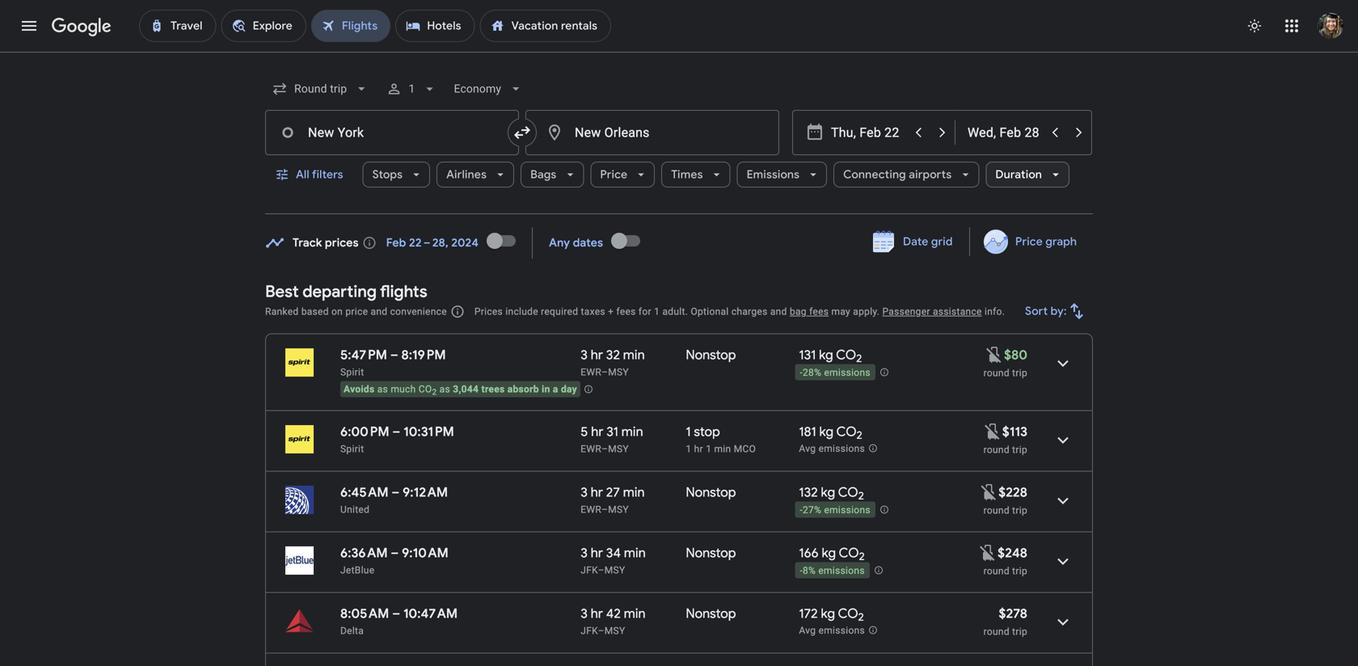 Task type: vqa. For each thing, say whether or not it's contained in the screenshot.
AT
no



Task type: locate. For each thing, give the bounding box(es) containing it.
prices
[[475, 306, 503, 317]]

2 avg emissions from the top
[[799, 625, 865, 637]]

ewr inside 3 hr 27 min ewr – msy
[[581, 504, 602, 516]]

feb
[[386, 236, 406, 250]]

5 hr 31 min ewr – msy
[[581, 424, 643, 455]]

co up -28% emissions
[[836, 347, 857, 363]]

2 for 181
[[857, 429, 863, 442]]

and left bag
[[770, 306, 787, 317]]

ewr down total duration 3 hr 27 min. element
[[581, 504, 602, 516]]

spirit
[[340, 367, 364, 378], [340, 444, 364, 455]]

co
[[836, 347, 857, 363], [419, 384, 432, 395], [837, 424, 857, 440], [838, 484, 859, 501], [839, 545, 859, 562], [838, 606, 858, 622]]

min right 34
[[624, 545, 646, 562]]

– right departure time: 6:00 pm. text field
[[393, 424, 401, 440]]

round for $113
[[984, 444, 1010, 456]]

hr inside 3 hr 27 min ewr – msy
[[591, 484, 603, 501]]

min inside 5 hr 31 min ewr – msy
[[622, 424, 643, 440]]

change appearance image
[[1236, 6, 1274, 45]]

trip down $113
[[1013, 444, 1028, 456]]

price inside popup button
[[600, 167, 628, 182]]

avg emissions for 181
[[799, 443, 865, 455]]

1 vertical spatial avg
[[799, 625, 816, 637]]

price right bags 'popup button'
[[600, 167, 628, 182]]

fees
[[617, 306, 636, 317], [810, 306, 829, 317]]

nonstop for 3 hr 32 min
[[686, 347, 736, 363]]

hr for 3 hr 27 min
[[591, 484, 603, 501]]

113 US dollars text field
[[1003, 424, 1028, 440]]

feb 22 – 28, 2024
[[386, 236, 479, 250]]

Return text field
[[968, 111, 1042, 154]]

27
[[606, 484, 620, 501]]

– inside 5 hr 31 min ewr – msy
[[602, 444, 608, 455]]

min inside 3 hr 42 min jfk – msy
[[624, 606, 646, 622]]

3 nonstop flight. element from the top
[[686, 545, 736, 564]]

msy down 34
[[605, 565, 625, 576]]

8:05 am
[[340, 606, 389, 622]]

4 nonstop flight. element from the top
[[686, 606, 736, 625]]

Arrival time: 9:12 AM. text field
[[403, 484, 448, 501]]

and right price
[[371, 306, 388, 317]]

round down this price for this flight doesn't include overhead bin access. if you need a carry-on bag, use the bags filter to update prices. icon
[[984, 505, 1010, 516]]

3 for 3 hr 34 min
[[581, 545, 588, 562]]

emissions
[[824, 367, 871, 379], [819, 443, 865, 455], [824, 505, 871, 516], [819, 565, 865, 577], [819, 625, 865, 637]]

on
[[332, 306, 343, 317]]

min for 3 hr 32 min
[[623, 347, 645, 363]]

1 fees from the left
[[617, 306, 636, 317]]

2 - from the top
[[800, 505, 803, 516]]

1 jfk from the top
[[581, 565, 598, 576]]

price
[[600, 167, 628, 182], [1015, 235, 1043, 249]]

msy down 42
[[605, 625, 625, 637]]

1 as from the left
[[377, 384, 388, 395]]

learn more about tracked prices image
[[362, 236, 377, 250]]

spirit inside 6:00 pm – 10:31 pm spirit
[[340, 444, 364, 455]]

4 round from the top
[[984, 566, 1010, 577]]

2 round from the top
[[984, 444, 1010, 456]]

2 inside avoids as much co 2 as 3,044 trees absorb in a day
[[432, 387, 437, 397]]

round trip down $113
[[984, 444, 1028, 456]]

2 avg from the top
[[799, 625, 816, 637]]

2 inside 166 kg co 2
[[859, 550, 865, 564]]

kg inside 181 kg co 2
[[820, 424, 834, 440]]

total duration 3 hr 27 min. element
[[581, 484, 686, 503]]

1 vertical spatial jfk
[[581, 625, 598, 637]]

Departure time: 6:00 PM. text field
[[340, 424, 389, 440]]

hr left 27
[[591, 484, 603, 501]]

1 avg emissions from the top
[[799, 443, 865, 455]]

spirit inside 5:47 pm – 8:19 pm spirit
[[340, 367, 364, 378]]

times button
[[662, 155, 731, 194]]

kg right the "131"
[[819, 347, 833, 363]]

2 inside 132 kg co 2
[[859, 489, 864, 503]]

1 vertical spatial avg emissions
[[799, 625, 865, 637]]

flight details. leaves newark liberty international airport at 5:47 pm on thursday, february 22 and arrives at louis armstrong new orleans international airport at 8:19 pm on thursday, february 22. image
[[1044, 344, 1083, 383]]

hr inside '3 hr 32 min ewr – msy'
[[591, 347, 603, 363]]

3 round from the top
[[984, 505, 1010, 516]]

avg for 172
[[799, 625, 816, 637]]

round down "278 us dollars" text box
[[984, 626, 1010, 638]]

4 nonstop from the top
[[686, 606, 736, 622]]

ewr up avoids as much co2 as 3044 trees absorb in a day. learn more about this calculation. icon
[[581, 367, 602, 378]]

2 inside 131 kg co 2
[[857, 352, 862, 366]]

all filters button
[[265, 155, 356, 194]]

total duration 5 hr 31 min. element
[[581, 424, 686, 443]]

dates
[[573, 236, 603, 250]]

0 vertical spatial ewr
[[581, 367, 602, 378]]

msy inside 5 hr 31 min ewr – msy
[[608, 444, 629, 455]]

spirit up avoids
[[340, 367, 364, 378]]

1 trip from the top
[[1013, 368, 1028, 379]]

as left much
[[377, 384, 388, 395]]

kg inside 172 kg co 2
[[821, 606, 835, 622]]

hr down 1 stop flight. element
[[694, 444, 703, 455]]

price for price
[[600, 167, 628, 182]]

co inside 131 kg co 2
[[836, 347, 857, 363]]

ewr
[[581, 367, 602, 378], [581, 444, 602, 455], [581, 504, 602, 516]]

best departing flights
[[265, 281, 427, 302]]

2 nonstop from the top
[[686, 484, 736, 501]]

2 trip from the top
[[1013, 444, 1028, 456]]

jfk for 3 hr 34 min
[[581, 565, 598, 576]]

this price for this flight doesn't include overhead bin access. if you need a carry-on bag, use the bags filter to update prices. image
[[979, 483, 999, 502]]

stops button
[[363, 155, 430, 194]]

ewr inside '3 hr 32 min ewr – msy'
[[581, 367, 602, 378]]

emissions down 131 kg co 2 on the right bottom of page
[[824, 367, 871, 379]]

min for 3 hr 27 min
[[623, 484, 645, 501]]

2 right much
[[432, 387, 437, 397]]

10:31 pm
[[404, 424, 454, 440]]

co inside 132 kg co 2
[[838, 484, 859, 501]]

1 vertical spatial price
[[1015, 235, 1043, 249]]

181 kg co 2
[[799, 424, 863, 442]]

price graph button
[[973, 227, 1090, 256]]

trip down "278 us dollars" text box
[[1013, 626, 1028, 638]]

msy inside 3 hr 27 min ewr – msy
[[608, 504, 629, 516]]

248 US dollars text field
[[998, 545, 1028, 562]]

a
[[553, 384, 558, 395]]

total duration 3 hr 32 min. element
[[581, 347, 686, 366]]

– down the 31
[[602, 444, 608, 455]]

4 round trip from the top
[[984, 566, 1028, 577]]

prices
[[325, 236, 359, 250]]

2 up -8% emissions
[[859, 550, 865, 564]]

kg right "172"
[[821, 606, 835, 622]]

- down 132
[[800, 505, 803, 516]]

0 vertical spatial avg emissions
[[799, 443, 865, 455]]

3 left 42
[[581, 606, 588, 622]]

Arrival time: 9:10 AM. text field
[[402, 545, 449, 562]]

3 inside 3 hr 34 min jfk – msy
[[581, 545, 588, 562]]

1 nonstop flight. element from the top
[[686, 347, 736, 366]]

– left arrival time: 9:10 am. text box
[[391, 545, 399, 562]]

round trip for $248
[[984, 566, 1028, 577]]

1 round from the top
[[984, 368, 1010, 379]]

track prices
[[293, 236, 359, 250]]

adult.
[[663, 306, 688, 317]]

round trip down $228
[[984, 505, 1028, 516]]

– down 27
[[602, 504, 608, 516]]

3 ewr from the top
[[581, 504, 602, 516]]

jetblue
[[340, 565, 375, 576]]

round trip down 248 us dollars text box
[[984, 566, 1028, 577]]

1 nonstop from the top
[[686, 347, 736, 363]]

6:45 am
[[340, 484, 389, 501]]

nonstop flight. element
[[686, 347, 736, 366], [686, 484, 736, 503], [686, 545, 736, 564], [686, 606, 736, 625]]

co inside 166 kg co 2
[[839, 545, 859, 562]]

kg inside 166 kg co 2
[[822, 545, 836, 562]]

2 3 from the top
[[581, 484, 588, 501]]

0 horizontal spatial price
[[600, 167, 628, 182]]

3 nonstop from the top
[[686, 545, 736, 562]]

co up '-27% emissions'
[[838, 484, 859, 501]]

2 nonstop flight. element from the top
[[686, 484, 736, 503]]

– down total duration 3 hr 34 min. element
[[598, 565, 605, 576]]

msy down the 31
[[608, 444, 629, 455]]

min
[[623, 347, 645, 363], [622, 424, 643, 440], [714, 444, 731, 455], [623, 484, 645, 501], [624, 545, 646, 562], [624, 606, 646, 622]]

166
[[799, 545, 819, 562]]

min inside 3 hr 27 min ewr – msy
[[623, 484, 645, 501]]

hr inside 3 hr 34 min jfk – msy
[[591, 545, 603, 562]]

this price for this flight doesn't include overhead bin access. if you need a carry-on bag, use the bags filter to update prices. image
[[985, 345, 1004, 364], [983, 422, 1003, 441], [979, 543, 998, 563]]

kg right the 181
[[820, 424, 834, 440]]

as
[[377, 384, 388, 395], [440, 384, 450, 395]]

hr left 42
[[591, 606, 603, 622]]

msy inside '3 hr 32 min ewr – msy'
[[608, 367, 629, 378]]

bag
[[790, 306, 807, 317]]

trip down 248 us dollars text box
[[1013, 566, 1028, 577]]

0 vertical spatial avg
[[799, 443, 816, 455]]

msy down 32
[[608, 367, 629, 378]]

1 avg from the top
[[799, 443, 816, 455]]

2 jfk from the top
[[581, 625, 598, 637]]

co right the 181
[[837, 424, 857, 440]]

kg for 172
[[821, 606, 835, 622]]

co right much
[[419, 384, 432, 395]]

jfk down total duration 3 hr 34 min. element
[[581, 565, 598, 576]]

delta
[[340, 625, 364, 637]]

jfk inside 3 hr 34 min jfk – msy
[[581, 565, 598, 576]]

$278
[[999, 606, 1028, 622]]

166 kg co 2
[[799, 545, 865, 564]]

ranked based on price and convenience
[[265, 306, 447, 317]]

hr left 34
[[591, 545, 603, 562]]

3 inside '3 hr 32 min ewr – msy'
[[581, 347, 588, 363]]

3 left 34
[[581, 545, 588, 562]]

3 for 3 hr 32 min
[[581, 347, 588, 363]]

1 button
[[379, 70, 444, 108]]

None field
[[265, 74, 376, 104], [447, 74, 530, 104], [265, 74, 376, 104], [447, 74, 530, 104]]

trip down $228
[[1013, 505, 1028, 516]]

round trip down "$80"
[[984, 368, 1028, 379]]

4 3 from the top
[[581, 606, 588, 622]]

co inside 181 kg co 2
[[837, 424, 857, 440]]

and
[[371, 306, 388, 317], [770, 306, 787, 317]]

price for price graph
[[1015, 235, 1043, 249]]

in
[[542, 384, 550, 395]]

3 left 27
[[581, 484, 588, 501]]

min right the 31
[[622, 424, 643, 440]]

5:47 pm
[[340, 347, 387, 363]]

hr inside 5 hr 31 min ewr – msy
[[591, 424, 604, 440]]

flight details. leaves john f. kennedy international airport at 6:36 am on thursday, february 22 and arrives at louis armstrong new orleans international airport at 9:10 am on thursday, february 22. image
[[1044, 542, 1083, 581]]

1 vertical spatial ewr
[[581, 444, 602, 455]]

departing
[[303, 281, 377, 302]]

round inside $278 round trip
[[984, 626, 1010, 638]]

co right "172"
[[838, 606, 858, 622]]

co inside avoids as much co 2 as 3,044 trees absorb in a day
[[419, 384, 432, 395]]

–
[[390, 347, 398, 363], [602, 367, 608, 378], [393, 424, 401, 440], [602, 444, 608, 455], [392, 484, 400, 501], [602, 504, 608, 516], [391, 545, 399, 562], [598, 565, 605, 576], [392, 606, 400, 622], [598, 625, 605, 637]]

0 vertical spatial this price for this flight doesn't include overhead bin access. if you need a carry-on bag, use the bags filter to update prices. image
[[985, 345, 1004, 364]]

1 ewr from the top
[[581, 367, 602, 378]]

0 horizontal spatial and
[[371, 306, 388, 317]]

nonstop flight. element for 3 hr 27 min
[[686, 484, 736, 503]]

prices include required taxes + fees for 1 adult. optional charges and bag fees may apply. passenger assistance
[[475, 306, 982, 317]]

jfk for 3 hr 42 min
[[581, 625, 598, 637]]

fees right bag
[[810, 306, 829, 317]]

round down $113
[[984, 444, 1010, 456]]

3 trip from the top
[[1013, 505, 1028, 516]]

– inside 6:36 am – 9:10 am jetblue
[[391, 545, 399, 562]]

2 vertical spatial this price for this flight doesn't include overhead bin access. if you need a carry-on bag, use the bags filter to update prices. image
[[979, 543, 998, 563]]

avg emissions down 181 kg co 2
[[799, 443, 865, 455]]

layover (1 of 1) is a 1 hr 1 min layover at orlando international airport in orlando. element
[[686, 443, 791, 456]]

trip down "$80"
[[1013, 368, 1028, 379]]

jfk inside 3 hr 42 min jfk – msy
[[581, 625, 598, 637]]

round down "$80"
[[984, 368, 1010, 379]]

Departure time: 6:45 AM. text field
[[340, 484, 389, 501]]

hr right 5
[[591, 424, 604, 440]]

0 vertical spatial spirit
[[340, 367, 364, 378]]

msy for 42
[[605, 625, 625, 637]]

0 vertical spatial jfk
[[581, 565, 598, 576]]

co for 131
[[836, 347, 857, 363]]

trip
[[1013, 368, 1028, 379], [1013, 444, 1028, 456], [1013, 505, 1028, 516], [1013, 566, 1028, 577], [1013, 626, 1028, 638]]

trip for $228
[[1013, 505, 1028, 516]]

price inside button
[[1015, 235, 1043, 249]]

all filters
[[296, 167, 343, 182]]

8%
[[803, 565, 816, 577]]

2 vertical spatial ewr
[[581, 504, 602, 516]]

connecting airports
[[844, 167, 952, 182]]

round for $80
[[984, 368, 1010, 379]]

avg down "172"
[[799, 625, 816, 637]]

6:00 pm
[[340, 424, 389, 440]]

10:47 am
[[403, 606, 458, 622]]

kg inside 131 kg co 2
[[819, 347, 833, 363]]

3 3 from the top
[[581, 545, 588, 562]]

emissions down 166 kg co 2
[[819, 565, 865, 577]]

- down the "131"
[[800, 367, 803, 379]]

2 spirit from the top
[[340, 444, 364, 455]]

3 inside 3 hr 27 min ewr – msy
[[581, 484, 588, 501]]

leaves newark liberty international airport at 5:47 pm on thursday, february 22 and arrives at louis armstrong new orleans international airport at 8:19 pm on thursday, february 22. element
[[340, 347, 446, 363]]

times
[[671, 167, 703, 182]]

0 horizontal spatial as
[[377, 384, 388, 395]]

swap origin and destination. image
[[513, 123, 532, 142]]

msy down 27
[[608, 504, 629, 516]]

3,044
[[453, 384, 479, 395]]

5 trip from the top
[[1013, 626, 1028, 638]]

Departure text field
[[831, 111, 906, 154]]

fees right + at the top of page
[[617, 306, 636, 317]]

0 vertical spatial price
[[600, 167, 628, 182]]

1 spirit from the top
[[340, 367, 364, 378]]

emissions for 166
[[819, 565, 865, 577]]

- for 166
[[800, 565, 803, 577]]

min right 32
[[623, 347, 645, 363]]

2 right the 181
[[857, 429, 863, 442]]

0 horizontal spatial fees
[[617, 306, 636, 317]]

None search field
[[265, 70, 1093, 214]]

1 horizontal spatial fees
[[810, 306, 829, 317]]

3 inside 3 hr 42 min jfk – msy
[[581, 606, 588, 622]]

2 as from the left
[[440, 384, 450, 395]]

msy inside 3 hr 42 min jfk – msy
[[605, 625, 625, 637]]

convenience
[[390, 306, 447, 317]]

– down total duration 3 hr 42 min. element
[[598, 625, 605, 637]]

co up -8% emissions
[[839, 545, 859, 562]]

ewr down 5
[[581, 444, 602, 455]]

min left mco
[[714, 444, 731, 455]]

round trip for $113
[[984, 444, 1028, 456]]

min right 27
[[623, 484, 645, 501]]

None text field
[[265, 110, 519, 155], [526, 110, 780, 155], [265, 110, 519, 155], [526, 110, 780, 155]]

as left "3,044"
[[440, 384, 450, 395]]

6:36 am
[[340, 545, 388, 562]]

1 horizontal spatial and
[[770, 306, 787, 317]]

- down "166"
[[800, 565, 803, 577]]

min right 42
[[624, 606, 646, 622]]

flight details. leaves newark liberty international airport at 6:45 am on thursday, february 22 and arrives at louis armstrong new orleans international airport at 9:12 am on thursday, february 22. image
[[1044, 482, 1083, 520]]

2 up -28% emissions
[[857, 352, 862, 366]]

2
[[857, 352, 862, 366], [432, 387, 437, 397], [857, 429, 863, 442], [859, 489, 864, 503], [859, 550, 865, 564], [858, 611, 864, 624]]

181
[[799, 424, 816, 440]]

ewr inside 5 hr 31 min ewr – msy
[[581, 444, 602, 455]]

1 horizontal spatial as
[[440, 384, 450, 395]]

228 US dollars text field
[[999, 484, 1028, 501]]

avg
[[799, 443, 816, 455], [799, 625, 816, 637]]

kg inside 132 kg co 2
[[821, 484, 836, 501]]

1 round trip from the top
[[984, 368, 1028, 379]]

1 - from the top
[[800, 367, 803, 379]]

round trip for $228
[[984, 505, 1028, 516]]

airlines
[[446, 167, 487, 182]]

round down 248 us dollars text box
[[984, 566, 1010, 577]]

1 vertical spatial -
[[800, 505, 803, 516]]

3 for 3 hr 42 min
[[581, 606, 588, 622]]

3 - from the top
[[800, 565, 803, 577]]

graph
[[1046, 235, 1077, 249]]

– right departure time: 8:05 am. 'text field'
[[392, 606, 400, 622]]

kg up '-27% emissions'
[[821, 484, 836, 501]]

hr
[[591, 347, 603, 363], [591, 424, 604, 440], [694, 444, 703, 455], [591, 484, 603, 501], [591, 545, 603, 562], [591, 606, 603, 622]]

– inside 3 hr 27 min ewr – msy
[[602, 504, 608, 516]]

0 vertical spatial -
[[800, 367, 803, 379]]

hr left 32
[[591, 347, 603, 363]]

3 left 32
[[581, 347, 588, 363]]

$248
[[998, 545, 1028, 562]]

co inside 172 kg co 2
[[838, 606, 858, 622]]

– left the 8:19 pm
[[390, 347, 398, 363]]

4 trip from the top
[[1013, 566, 1028, 577]]

1 3 from the top
[[581, 347, 588, 363]]

jfk down total duration 3 hr 42 min. element
[[581, 625, 598, 637]]

– inside 6:00 pm – 10:31 pm spirit
[[393, 424, 401, 440]]

apply.
[[853, 306, 880, 317]]

kg for 181
[[820, 424, 834, 440]]

by:
[[1051, 304, 1067, 319]]

min inside 3 hr 34 min jfk – msy
[[624, 545, 646, 562]]

leaves john f. kennedy international airport at 8:05 am on thursday, february 22 and arrives at louis armstrong new orleans international airport at 10:47 am on thursday, february 22. element
[[340, 606, 458, 622]]

avg for 181
[[799, 443, 816, 455]]

2 inside 181 kg co 2
[[857, 429, 863, 442]]

avoids as much co2 as 3044 trees absorb in a day. learn more about this calculation. image
[[584, 385, 594, 394]]

emissions down 132 kg co 2 on the right
[[824, 505, 871, 516]]

avg down the 181
[[799, 443, 816, 455]]

kg up -8% emissions
[[822, 545, 836, 562]]

round trip for $80
[[984, 368, 1028, 379]]

1 vertical spatial spirit
[[340, 444, 364, 455]]

– left the '9:12 am'
[[392, 484, 400, 501]]

3 round trip from the top
[[984, 505, 1028, 516]]

– inside 3 hr 34 min jfk – msy
[[598, 565, 605, 576]]

learn more about ranking image
[[450, 304, 465, 319]]

msy for 32
[[608, 367, 629, 378]]

2 right "172"
[[858, 611, 864, 624]]

1 horizontal spatial price
[[1015, 235, 1043, 249]]

kg for 132
[[821, 484, 836, 501]]

nonstop
[[686, 347, 736, 363], [686, 484, 736, 501], [686, 545, 736, 562], [686, 606, 736, 622]]

2 up '-27% emissions'
[[859, 489, 864, 503]]

hr inside 3 hr 42 min jfk – msy
[[591, 606, 603, 622]]

5 round from the top
[[984, 626, 1010, 638]]

28%
[[803, 367, 822, 379]]

2 ewr from the top
[[581, 444, 602, 455]]

– inside 3 hr 42 min jfk – msy
[[598, 625, 605, 637]]

price left graph
[[1015, 235, 1043, 249]]

2 round trip from the top
[[984, 444, 1028, 456]]

co for 166
[[839, 545, 859, 562]]

this price for this flight doesn't include overhead bin access. if you need a carry-on bag, use the bags filter to update prices. image for $113
[[983, 422, 1003, 441]]

round
[[984, 368, 1010, 379], [984, 444, 1010, 456], [984, 505, 1010, 516], [984, 566, 1010, 577], [984, 626, 1010, 638]]

2 vertical spatial -
[[800, 565, 803, 577]]

min inside '3 hr 32 min ewr – msy'
[[623, 347, 645, 363]]

1 vertical spatial this price for this flight doesn't include overhead bin access. if you need a carry-on bag, use the bags filter to update prices. image
[[983, 422, 1003, 441]]

Departure time: 5:47 PM. text field
[[340, 347, 387, 363]]

131
[[799, 347, 816, 363]]

– down 32
[[602, 367, 608, 378]]

avg emissions down 172 kg co 2
[[799, 625, 865, 637]]

msy inside 3 hr 34 min jfk – msy
[[605, 565, 625, 576]]

spirit down 6:00 pm
[[340, 444, 364, 455]]

much
[[391, 384, 416, 395]]

Arrival time: 10:47 AM. text field
[[403, 606, 458, 622]]

2 inside 172 kg co 2
[[858, 611, 864, 624]]



Task type: describe. For each thing, give the bounding box(es) containing it.
Arrival time: 8:19 PM. text field
[[402, 347, 446, 363]]

co for 132
[[838, 484, 859, 501]]

emissions button
[[737, 155, 827, 194]]

connecting airports button
[[834, 155, 980, 194]]

– inside 8:05 am – 10:47 am delta
[[392, 606, 400, 622]]

grid
[[932, 235, 953, 249]]

emissions
[[747, 167, 800, 182]]

leaves newark liberty international airport at 6:45 am on thursday, february 22 and arrives at louis armstrong new orleans international airport at 9:12 am on thursday, february 22. element
[[340, 484, 448, 501]]

3 hr 27 min ewr – msy
[[581, 484, 645, 516]]

1 inside popup button
[[409, 82, 415, 95]]

passenger assistance button
[[883, 306, 982, 317]]

5:47 pm – 8:19 pm spirit
[[340, 347, 446, 378]]

any
[[549, 236, 570, 250]]

3 hr 42 min jfk – msy
[[581, 606, 646, 637]]

132 kg co 2
[[799, 484, 864, 503]]

6:36 am – 9:10 am jetblue
[[340, 545, 449, 576]]

- for 131
[[800, 367, 803, 379]]

nonstop for 3 hr 42 min
[[686, 606, 736, 622]]

bags button
[[521, 155, 584, 194]]

8:05 am – 10:47 am delta
[[340, 606, 458, 637]]

stop
[[694, 424, 720, 440]]

optional
[[691, 306, 729, 317]]

$228
[[999, 484, 1028, 501]]

main menu image
[[19, 16, 39, 36]]

80 US dollars text field
[[1004, 347, 1028, 363]]

track
[[293, 236, 322, 250]]

sort
[[1026, 304, 1048, 319]]

2024
[[451, 236, 479, 250]]

1 stop 1 hr 1 min mco
[[686, 424, 756, 455]]

trip for $113
[[1013, 444, 1028, 456]]

total duration 3 hr 42 min. element
[[581, 606, 686, 625]]

– inside 6:45 am – 9:12 am united
[[392, 484, 400, 501]]

22 – 28,
[[409, 236, 449, 250]]

1 and from the left
[[371, 306, 388, 317]]

32
[[606, 347, 620, 363]]

3 hr 34 min jfk – msy
[[581, 545, 646, 576]]

taxes
[[581, 306, 606, 317]]

min for 3 hr 42 min
[[624, 606, 646, 622]]

3 for 3 hr 27 min
[[581, 484, 588, 501]]

sort by:
[[1026, 304, 1067, 319]]

round for $228
[[984, 505, 1010, 516]]

bags
[[531, 167, 557, 182]]

278 US dollars text field
[[999, 606, 1028, 622]]

sort by: button
[[1019, 292, 1093, 331]]

trip for $248
[[1013, 566, 1028, 577]]

trip for $80
[[1013, 368, 1028, 379]]

trip inside $278 round trip
[[1013, 626, 1028, 638]]

nonstop flight. element for 3 hr 34 min
[[686, 545, 736, 564]]

date
[[903, 235, 929, 249]]

date grid
[[903, 235, 953, 249]]

airports
[[909, 167, 952, 182]]

none search field containing all filters
[[265, 70, 1093, 214]]

1 stop flight. element
[[686, 424, 720, 443]]

$278 round trip
[[984, 606, 1028, 638]]

– inside '3 hr 32 min ewr – msy'
[[602, 367, 608, 378]]

total duration 3 hr 34 min. element
[[581, 545, 686, 564]]

hr for 3 hr 32 min
[[591, 347, 603, 363]]

-8% emissions
[[800, 565, 865, 577]]

132
[[799, 484, 818, 501]]

avoids
[[344, 384, 375, 395]]

include
[[506, 306, 538, 317]]

-27% emissions
[[800, 505, 871, 516]]

5
[[581, 424, 588, 440]]

hr for 3 hr 34 min
[[591, 545, 603, 562]]

duration
[[996, 167, 1042, 182]]

best departing flights main content
[[265, 222, 1093, 666]]

filters
[[312, 167, 343, 182]]

Departure time: 6:36 AM. text field
[[340, 545, 388, 562]]

– inside 5:47 pm – 8:19 pm spirit
[[390, 347, 398, 363]]

day
[[561, 384, 577, 395]]

131 kg co 2
[[799, 347, 862, 366]]

nonstop flight. element for 3 hr 42 min
[[686, 606, 736, 625]]

emissions down 181 kg co 2
[[819, 443, 865, 455]]

min for 5 hr 31 min
[[622, 424, 643, 440]]

2 fees from the left
[[810, 306, 829, 317]]

trees
[[482, 384, 505, 395]]

Arrival time: 10:31 PM. text field
[[404, 424, 454, 440]]

Departure time: 8:05 AM. text field
[[340, 606, 389, 622]]

42
[[606, 606, 621, 622]]

min for 3 hr 34 min
[[624, 545, 646, 562]]

leaves john f. kennedy international airport at 6:36 am on thursday, february 22 and arrives at louis armstrong new orleans international airport at 9:10 am on thursday, february 22. element
[[340, 545, 449, 562]]

min inside '1 stop 1 hr 1 min mco'
[[714, 444, 731, 455]]

spirit for 5:47 pm
[[340, 367, 364, 378]]

ewr for 3 hr 32 min
[[581, 367, 602, 378]]

27%
[[803, 505, 822, 516]]

msy for 27
[[608, 504, 629, 516]]

flight details. leaves john f. kennedy international airport at 8:05 am on thursday, february 22 and arrives at louis armstrong new orleans international airport at 10:47 am on thursday, february 22. image
[[1044, 603, 1083, 642]]

co for 181
[[837, 424, 857, 440]]

- for 132
[[800, 505, 803, 516]]

6:45 am – 9:12 am united
[[340, 484, 448, 516]]

united
[[340, 504, 370, 516]]

flights
[[380, 281, 427, 302]]

absorb
[[508, 384, 539, 395]]

price button
[[591, 155, 655, 194]]

co for 172
[[838, 606, 858, 622]]

this price for this flight doesn't include overhead bin access. if you need a carry-on bag, use the bags filter to update prices. image for $80
[[985, 345, 1004, 364]]

ewr for 3 hr 27 min
[[581, 504, 602, 516]]

may
[[832, 306, 851, 317]]

connecting
[[844, 167, 906, 182]]

2 and from the left
[[770, 306, 787, 317]]

6:00 pm – 10:31 pm spirit
[[340, 424, 454, 455]]

2 for 166
[[859, 550, 865, 564]]

$113
[[1003, 424, 1028, 440]]

2 for 172
[[858, 611, 864, 624]]

find the best price region
[[265, 222, 1093, 269]]

stops
[[373, 167, 403, 182]]

172 kg co 2
[[799, 606, 864, 624]]

best
[[265, 281, 299, 302]]

airlines button
[[437, 155, 514, 194]]

hr for 3 hr 42 min
[[591, 606, 603, 622]]

nonstop for 3 hr 34 min
[[686, 545, 736, 562]]

emissions down 172 kg co 2
[[819, 625, 865, 637]]

172
[[799, 606, 818, 622]]

2 for 132
[[859, 489, 864, 503]]

kg for 131
[[819, 347, 833, 363]]

passenger
[[883, 306, 931, 317]]

for
[[639, 306, 652, 317]]

kg for 166
[[822, 545, 836, 562]]

3 hr 32 min ewr – msy
[[581, 347, 645, 378]]

flight details. leaves newark liberty international airport at 6:00 pm on thursday, february 22 and arrives at louis armstrong new orleans international airport at 10:31 pm on thursday, february 22. image
[[1044, 421, 1083, 460]]

spirit for 6:00 pm
[[340, 444, 364, 455]]

8:19 pm
[[402, 347, 446, 363]]

ranked
[[265, 306, 299, 317]]

emissions for 131
[[824, 367, 871, 379]]

round for $248
[[984, 566, 1010, 577]]

price
[[346, 306, 368, 317]]

avoids as much co 2 as 3,044 trees absorb in a day
[[344, 384, 577, 397]]

bag fees button
[[790, 306, 829, 317]]

msy for 34
[[605, 565, 625, 576]]

this price for this flight doesn't include overhead bin access. if you need a carry-on bag, use the bags filter to update prices. image for $248
[[979, 543, 998, 563]]

hr for 5 hr 31 min
[[591, 424, 604, 440]]

hr inside '1 stop 1 hr 1 min mco'
[[694, 444, 703, 455]]

msy for 31
[[608, 444, 629, 455]]

+
[[608, 306, 614, 317]]

all
[[296, 167, 310, 182]]

ewr for 5 hr 31 min
[[581, 444, 602, 455]]

nonstop for 3 hr 27 min
[[686, 484, 736, 501]]

loading results progress bar
[[0, 52, 1358, 55]]

leaves newark liberty international airport at 6:00 pm on thursday, february 22 and arrives at louis armstrong new orleans international airport at 10:31 pm on thursday, february 22. element
[[340, 424, 454, 440]]

avg emissions for 172
[[799, 625, 865, 637]]

price graph
[[1015, 235, 1077, 249]]

31
[[607, 424, 619, 440]]

nonstop flight. element for 3 hr 32 min
[[686, 347, 736, 366]]

2 for 131
[[857, 352, 862, 366]]

emissions for 132
[[824, 505, 871, 516]]



